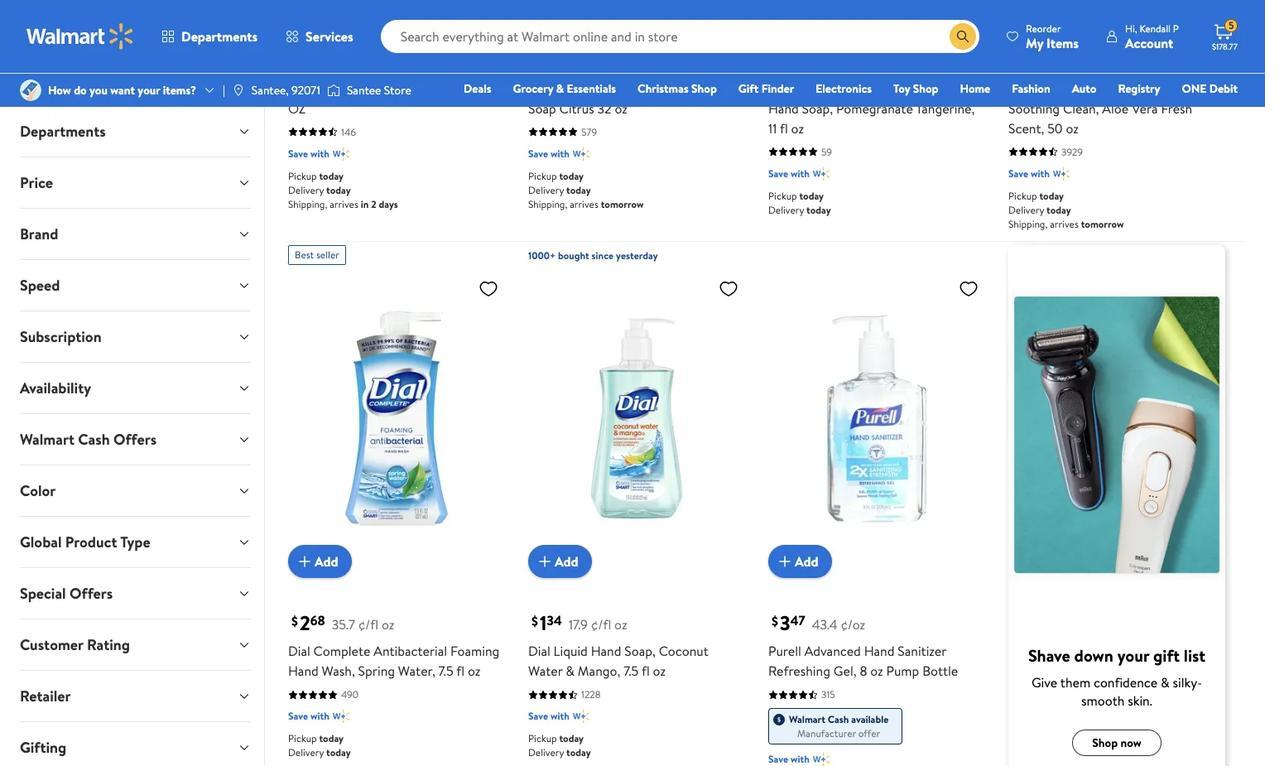 Task type: vqa. For each thing, say whether or not it's contained in the screenshot.
add
yes



Task type: describe. For each thing, give the bounding box(es) containing it.
since
[[592, 248, 614, 262]]

pump
[[887, 662, 920, 680]]

water,
[[398, 662, 435, 680]]

with for $ 2 47 22.5 ¢/oz dial complete antibacterial liquid hand soap, pomegranate tangerine, 11 fl oz
[[791, 166, 810, 180]]

15
[[540, 46, 558, 74]]

1228
[[581, 687, 601, 702]]

3 add from the left
[[795, 552, 819, 571]]

hand inside $ 2 68 35.7 ¢/fl oz dial complete antibacterial foaming hand wash, spring water, 7.5 fl oz
[[288, 662, 319, 680]]

customer rating tab
[[7, 619, 264, 670]]

color
[[20, 480, 56, 501]]

walmart+
[[1189, 104, 1238, 120]]

seller
[[316, 248, 339, 262]]

dial inside $ 2 47 22.5 ¢/oz dial complete antibacterial liquid hand soap, pomegranate tangerine, 11 fl oz
[[769, 79, 791, 98]]

refreshing
[[769, 662, 831, 680]]

product
[[65, 532, 117, 552]]

92071
[[292, 82, 320, 99]]

579
[[581, 125, 597, 139]]

global product type
[[20, 532, 151, 552]]

13.1
[[332, 53, 349, 71]]

walmart cash available
[[789, 712, 889, 726]]

hand inside $ 2 47 22.5 ¢/oz dial complete antibacterial liquid hand soap, pomegranate tangerine, 11 fl oz
[[769, 99, 799, 118]]

santee
[[347, 82, 381, 99]]

Search search field
[[381, 20, 980, 53]]

add to cart image for 2
[[295, 552, 315, 572]]

essentials
[[567, 80, 616, 97]]

p
[[1173, 21, 1179, 35]]

97 for 5
[[1031, 49, 1045, 67]]

foaming
[[451, 642, 500, 660]]

clean,
[[1063, 99, 1099, 118]]

88
[[310, 49, 325, 67]]

tangerine,
[[916, 99, 975, 118]]

with for $ 15 97 49.9 ¢/fl oz dr. bronner's pure-castile liquid soap  citrus  32 oz
[[551, 147, 570, 161]]

97 for 15
[[558, 49, 572, 67]]

liquid inside $ 2 47 22.5 ¢/oz dial complete antibacterial liquid hand soap, pomegranate tangerine, 11 fl oz
[[931, 79, 965, 98]]

¢/fl for 1
[[591, 615, 611, 634]]

toy shop
[[894, 80, 939, 97]]

oz right 35.7
[[382, 615, 395, 634]]

refill,
[[1165, 79, 1197, 98]]

toy shop link
[[886, 80, 946, 98]]

brand tab
[[7, 209, 264, 259]]

antibacterial inside $ 2 47 22.5 ¢/oz dial complete antibacterial liquid hand soap, pomegranate tangerine, 11 fl oz
[[854, 79, 928, 98]]

speed
[[20, 275, 60, 296]]

walmart plus image for 5
[[1053, 166, 1070, 182]]

christmas shop link
[[630, 80, 725, 98]]

hand inside the $ 3 47 43.4 ¢/oz purell advanced hand sanitizer refreshing gel, 8 oz pump bottle
[[864, 642, 895, 660]]

dial for 1
[[528, 642, 551, 660]]

soap, inside $ 1 34 17.9 ¢/fl oz dial liquid hand soap, coconut water & mango, 7.5 fl oz
[[625, 642, 656, 660]]

fl
[[484, 79, 498, 98]]

silky-
[[1173, 673, 1203, 692]]

one debit link
[[1175, 80, 1246, 98]]

arrives for 15
[[570, 197, 599, 211]]

oz down 'foaming'
[[468, 662, 481, 680]]

3 add button from the left
[[769, 545, 832, 578]]

shave down your gift list image
[[1009, 290, 1226, 579]]

them
[[1061, 673, 1091, 692]]

dial for 2
[[288, 642, 310, 660]]

sponsored
[[1009, 29, 1054, 43]]

¢/fl for 15
[[606, 53, 626, 71]]

customer rating button
[[7, 619, 264, 670]]

146
[[341, 125, 356, 139]]

bottle
[[923, 662, 958, 680]]

save for $ 2 68 35.7 ¢/fl oz dial complete antibacterial foaming hand wash, spring water, 7.5 fl oz
[[288, 709, 308, 723]]

hi, kendall p account
[[1125, 21, 1179, 52]]

speed tab
[[7, 260, 264, 311]]

add to favorites list, dial liquid hand soap, coconut water & mango, 7.5 fl oz image
[[719, 278, 739, 299]]

original
[[331, 79, 377, 98]]

registry link
[[1111, 80, 1168, 98]]

shipping, for 5
[[1009, 217, 1048, 231]]

deals link
[[456, 80, 499, 98]]

offer
[[859, 726, 880, 740]]

color button
[[7, 465, 264, 516]]

arrives for 5
[[1050, 217, 1079, 231]]

1000+ bought since yesterday
[[528, 248, 658, 262]]

$ 15 97 49.9 ¢/fl oz dr. bronner's pure-castile liquid soap  citrus  32 oz
[[528, 46, 714, 118]]

7
[[300, 46, 310, 74]]

hand inside $ 1 34 17.9 ¢/fl oz dial liquid hand soap, coconut water & mango, 7.5 fl oz
[[591, 642, 621, 660]]

fl inside $ 2 47 22.5 ¢/oz dial complete antibacterial liquid hand soap, pomegranate tangerine, 11 fl oz
[[780, 119, 788, 137]]

oz inside $ 2 47 22.5 ¢/oz dial complete antibacterial liquid hand soap, pomegranate tangerine, 11 fl oz
[[791, 119, 804, 137]]

oz up pure-
[[629, 53, 642, 71]]

special offers
[[20, 583, 113, 604]]

price button
[[7, 157, 264, 208]]

soap inside $ 5 97 11.9 ¢/fl oz softsoap liquid hand soap refill, soothing clean, aloe vera fresh scent, 50 oz
[[1133, 79, 1161, 98]]

oz right 17.9
[[615, 615, 627, 634]]

save for $ 15 97 49.9 ¢/fl oz dr. bronner's pure-castile liquid soap  citrus  32 oz
[[528, 147, 548, 161]]

walmart plus image for $ 1 34 17.9 ¢/fl oz dial liquid hand soap, coconut water & mango, 7.5 fl oz
[[573, 708, 590, 725]]

special offers tab
[[7, 568, 264, 619]]

search icon image
[[957, 30, 970, 43]]

skin.
[[1128, 692, 1153, 710]]

subscription button
[[7, 311, 264, 362]]

$ 1 34 17.9 ¢/fl oz dial liquid hand soap, coconut water & mango, 7.5 fl oz
[[528, 609, 709, 680]]

pickup inside pickup today delivery today shipping, arrives in 2 days
[[288, 169, 317, 183]]

with for $ 1 34 17.9 ¢/fl oz dial liquid hand soap, coconut water & mango, 7.5 fl oz
[[551, 709, 570, 723]]

walmart plus image for $ 7 88 13.1 ¢/fl oz equate original hand sanitizer 60 fl oz
[[333, 146, 349, 162]]

ad disclaimer and feedback for ingridsponsoredproducts image
[[1058, 29, 1071, 42]]

walmart plus image for $ 2 68 35.7 ¢/fl oz dial complete antibacterial foaming hand wash, spring water, 7.5 fl oz
[[333, 708, 349, 725]]

 image for santee, 92071
[[232, 84, 245, 97]]

debit
[[1210, 80, 1238, 97]]

delivery inside pickup today delivery today shipping, arrives in 2 days
[[288, 183, 324, 197]]

11
[[769, 119, 777, 137]]

cash for available
[[828, 712, 849, 726]]

christmas
[[638, 80, 689, 97]]

customer rating
[[20, 634, 130, 655]]

add for 1
[[555, 552, 579, 571]]

gifting button
[[7, 722, 264, 766]]

sanitizer inside '$ 7 88 13.1 ¢/fl oz equate original hand sanitizer 60 fl oz'
[[414, 79, 463, 98]]

oz down coconut
[[653, 662, 666, 680]]

save with for $ 5 97 11.9 ¢/fl oz softsoap liquid hand soap refill, soothing clean, aloe vera fresh scent, 50 oz
[[1009, 166, 1050, 180]]

departments tab
[[7, 106, 264, 157]]

antibacterial inside $ 2 68 35.7 ¢/fl oz dial complete antibacterial foaming hand wash, spring water, 7.5 fl oz
[[374, 642, 447, 660]]

water
[[528, 662, 563, 680]]

pure-
[[606, 79, 638, 98]]

oz right "50"
[[1066, 119, 1079, 137]]

walmart plus image down manufacturer
[[813, 751, 830, 766]]

retailer tab
[[7, 671, 264, 721]]

coconut
[[659, 642, 709, 660]]

save for $ 1 34 17.9 ¢/fl oz dial liquid hand soap, coconut water & mango, 7.5 fl oz
[[528, 709, 548, 723]]

$ for $ 3 47 43.4 ¢/oz purell advanced hand sanitizer refreshing gel, 8 oz pump bottle
[[772, 612, 778, 630]]

pickup today delivery today for $ 2 68 35.7 ¢/fl oz dial complete antibacterial foaming hand wash, spring water, 7.5 fl oz
[[288, 731, 351, 760]]

electronics
[[816, 80, 872, 97]]

save with for $ 2 47 22.5 ¢/oz dial complete antibacterial liquid hand soap, pomegranate tangerine, 11 fl oz
[[769, 166, 810, 180]]

$ for $ 15 97 49.9 ¢/fl oz dr. bronner's pure-castile liquid soap  citrus  32 oz
[[532, 50, 538, 68]]

home
[[960, 80, 991, 97]]

34
[[547, 612, 562, 630]]

mango,
[[578, 662, 621, 680]]

hi,
[[1125, 21, 1138, 35]]

liquid inside $ 15 97 49.9 ¢/fl oz dr. bronner's pure-castile liquid soap  citrus  32 oz
[[680, 79, 714, 98]]

rating
[[87, 634, 130, 655]]

gift
[[739, 80, 759, 97]]

electronics link
[[808, 80, 880, 98]]

your inside shave down your gift list give them confidence & silky- smooth skin.
[[1118, 644, 1150, 667]]

$ 5 97 11.9 ¢/fl oz softsoap liquid hand soap refill, soothing clean, aloe vera fresh scent, 50 oz
[[1009, 46, 1197, 137]]

days
[[379, 197, 398, 211]]

one
[[1182, 80, 1207, 97]]

walmart for walmart cash offers
[[20, 429, 74, 450]]

59
[[822, 145, 832, 159]]

50
[[1048, 119, 1063, 137]]

price tab
[[7, 157, 264, 208]]

add button for 2
[[288, 545, 352, 578]]

down
[[1075, 644, 1114, 667]]

best seller
[[295, 248, 339, 262]]

shop for christmas shop
[[692, 80, 717, 97]]

dr.
[[528, 79, 545, 98]]

save with for $ 7 88 13.1 ¢/fl oz equate original hand sanitizer 60 fl oz
[[288, 147, 329, 161]]

retailer button
[[7, 671, 264, 721]]

& inside shave down your gift list give them confidence & silky- smooth skin.
[[1161, 673, 1170, 692]]

how
[[48, 82, 71, 99]]

pomegranate
[[837, 99, 913, 118]]

$ 2 47 22.5 ¢/oz dial complete antibacterial liquid hand soap, pomegranate tangerine, 11 fl oz
[[769, 46, 975, 137]]

2 inside pickup today delivery today shipping, arrives in 2 days
[[371, 197, 377, 211]]

kendall
[[1140, 21, 1171, 35]]

aloe
[[1103, 99, 1129, 118]]

shipping, for 7
[[288, 197, 327, 211]]

santee, 92071
[[252, 82, 320, 99]]



Task type: locate. For each thing, give the bounding box(es) containing it.
type
[[120, 532, 151, 552]]

1 vertical spatial cash
[[828, 712, 849, 726]]

¢/fl for 2
[[358, 615, 379, 634]]

0 horizontal spatial dial
[[288, 642, 310, 660]]

1 horizontal spatial add button
[[528, 545, 592, 578]]

0 vertical spatial 2
[[780, 46, 791, 74]]

$ for $ 2 47 22.5 ¢/oz dial complete antibacterial liquid hand soap, pomegranate tangerine, 11 fl oz
[[772, 50, 778, 68]]

pickup today delivery today down 59
[[769, 189, 831, 217]]

1 horizontal spatial add
[[555, 552, 579, 571]]

save with down oz
[[288, 147, 329, 161]]

2 horizontal spatial arrives
[[1050, 217, 1079, 231]]

add to cart image
[[295, 552, 315, 572], [535, 552, 555, 572]]

add up 34
[[555, 552, 579, 571]]

5 up $178.77 on the top
[[1229, 18, 1235, 32]]

2 horizontal spatial &
[[1161, 673, 1170, 692]]

0 horizontal spatial cash
[[78, 429, 110, 450]]

¢/fl right 35.7
[[358, 615, 379, 634]]

0 horizontal spatial add
[[315, 552, 338, 571]]

tomorrow
[[601, 197, 644, 211], [1081, 217, 1124, 231]]

christmas shop
[[638, 80, 717, 97]]

1 vertical spatial departments
[[20, 121, 106, 142]]

1 vertical spatial 5
[[1020, 46, 1031, 74]]

7.5 right mango,
[[624, 662, 639, 680]]

¢/oz right "22.5"
[[840, 53, 864, 71]]

offers down availability tab
[[113, 429, 157, 450]]

1 horizontal spatial antibacterial
[[854, 79, 928, 98]]

1 horizontal spatial sanitizer
[[898, 642, 947, 660]]

add to favorites list, purell advanced hand sanitizer refreshing gel, 8 oz pump bottle image
[[959, 278, 979, 299]]

add to cart image up 34
[[535, 552, 555, 572]]

antibacterial up pomegranate
[[854, 79, 928, 98]]

liquid inside $ 1 34 17.9 ¢/fl oz dial liquid hand soap, coconut water & mango, 7.5 fl oz
[[554, 642, 588, 660]]

8
[[860, 662, 867, 680]]

pickup today delivery today shipping, arrives tomorrow
[[528, 169, 644, 211], [1009, 189, 1124, 231]]

wash,
[[322, 662, 355, 680]]

offers right the special
[[70, 583, 113, 604]]

1 horizontal spatial shop
[[913, 80, 939, 97]]

hand inside '$ 7 88 13.1 ¢/fl oz equate original hand sanitizer 60 fl oz'
[[380, 79, 411, 98]]

hand up 8
[[864, 642, 895, 660]]

1 horizontal spatial 97
[[1031, 49, 1045, 67]]

$ for $ 7 88 13.1 ¢/fl oz equate original hand sanitizer 60 fl oz
[[292, 50, 298, 68]]

2 97 from the left
[[1031, 49, 1045, 67]]

1 horizontal spatial arrives
[[570, 197, 599, 211]]

walmart for walmart cash available
[[789, 712, 826, 726]]

7.5 inside $ 1 34 17.9 ¢/fl oz dial liquid hand soap, coconut water & mango, 7.5 fl oz
[[624, 662, 639, 680]]

$
[[292, 50, 298, 68], [532, 50, 538, 68], [772, 50, 778, 68], [1012, 50, 1019, 68], [292, 612, 298, 630], [532, 612, 538, 630], [772, 612, 778, 630]]

fl inside $ 2 68 35.7 ¢/fl oz dial complete antibacterial foaming hand wash, spring water, 7.5 fl oz
[[457, 662, 465, 680]]

1 47 from the top
[[791, 49, 806, 67]]

advanced
[[805, 642, 861, 660]]

oz inside '$ 7 88 13.1 ¢/fl oz equate original hand sanitizer 60 fl oz'
[[376, 53, 388, 71]]

0 horizontal spatial  image
[[232, 84, 245, 97]]

with for $ 5 97 11.9 ¢/fl oz softsoap liquid hand soap refill, soothing clean, aloe vera fresh scent, 50 oz
[[1031, 166, 1050, 180]]

walmart+ link
[[1181, 103, 1246, 121]]

0 horizontal spatial walmart
[[20, 429, 74, 450]]

soap, left coconut
[[625, 642, 656, 660]]

68
[[310, 612, 325, 630]]

7.5 for 1
[[624, 662, 639, 680]]

0 horizontal spatial 7.5
[[439, 662, 454, 680]]

5 inside $ 5 97 11.9 ¢/fl oz softsoap liquid hand soap refill, soothing clean, aloe vera fresh scent, 50 oz
[[1020, 46, 1031, 74]]

subscription tab
[[7, 311, 264, 362]]

walmart inside dropdown button
[[20, 429, 74, 450]]

services button
[[272, 17, 367, 56]]

smooth
[[1082, 692, 1125, 710]]

pickup today delivery today shipping, arrives tomorrow down 579
[[528, 169, 644, 211]]

arrives up 1000+ bought since yesterday
[[570, 197, 599, 211]]

dial liquid hand soap, coconut water & mango, 7.5 fl oz image
[[528, 272, 745, 565]]

1 vertical spatial ¢/oz
[[841, 615, 866, 634]]

0 horizontal spatial pickup today delivery today shipping, arrives tomorrow
[[528, 169, 644, 211]]

1 horizontal spatial  image
[[327, 82, 340, 99]]

shipping, for 15
[[528, 197, 568, 211]]

2 add to cart image from the left
[[535, 552, 555, 572]]

save with for $ 2 68 35.7 ¢/fl oz dial complete antibacterial foaming hand wash, spring water, 7.5 fl oz
[[288, 709, 329, 723]]

one debit walmart+
[[1182, 80, 1238, 120]]

hand
[[380, 79, 411, 98], [1100, 79, 1130, 98], [769, 99, 799, 118], [591, 642, 621, 660], [864, 642, 895, 660], [288, 662, 319, 680]]

315
[[822, 687, 836, 702]]

Walmart Site-Wide search field
[[381, 20, 980, 53]]

97 left 49.9
[[558, 49, 572, 67]]

|
[[223, 82, 225, 99]]

2 for $ 2 68 35.7 ¢/fl oz dial complete antibacterial foaming hand wash, spring water, 7.5 fl oz
[[300, 609, 310, 637]]

spring
[[358, 662, 395, 680]]

arrives inside pickup today delivery today shipping, arrives in 2 days
[[330, 197, 358, 211]]

¢/fl right 17.9
[[591, 615, 611, 634]]

0 horizontal spatial &
[[556, 80, 564, 97]]

cash inside dropdown button
[[78, 429, 110, 450]]

speed button
[[7, 260, 264, 311]]

$ for $ 1 34 17.9 ¢/fl oz dial liquid hand soap, coconut water & mango, 7.5 fl oz
[[532, 612, 538, 630]]

walmart plus image down 579
[[573, 146, 590, 162]]

availability
[[20, 378, 91, 398]]

1000+
[[528, 248, 556, 262]]

pickup today delivery today shipping, arrives tomorrow for 5
[[1009, 189, 1124, 231]]

want
[[110, 82, 135, 99]]

1 horizontal spatial cash
[[828, 712, 849, 726]]

sanitizer inside the $ 3 47 43.4 ¢/oz purell advanced hand sanitizer refreshing gel, 8 oz pump bottle
[[898, 642, 947, 660]]

0 horizontal spatial add to cart image
[[295, 552, 315, 572]]

oz right 8
[[871, 662, 883, 680]]

11.9
[[1052, 53, 1070, 71]]

liquid up tangerine,
[[931, 79, 965, 98]]

add button up 34
[[528, 545, 592, 578]]

& right the water
[[566, 662, 575, 680]]

97 inside $ 5 97 11.9 ¢/fl oz softsoap liquid hand soap refill, soothing clean, aloe vera fresh scent, 50 oz
[[1031, 49, 1045, 67]]

add button for 1
[[528, 545, 592, 578]]

store
[[384, 82, 411, 99]]

save with down citrus
[[528, 147, 570, 161]]

0 vertical spatial soap,
[[802, 99, 833, 118]]

grocery
[[513, 80, 553, 97]]

$ left 15
[[532, 50, 538, 68]]

departments inside departments popup button
[[181, 27, 258, 46]]

sanitizer up bottle
[[898, 642, 947, 660]]

$ for $ 5 97 11.9 ¢/fl oz softsoap liquid hand soap refill, soothing clean, aloe vera fresh scent, 50 oz
[[1012, 50, 1019, 68]]

$ left 68
[[292, 612, 298, 630]]

registry
[[1118, 80, 1161, 97]]

1 horizontal spatial 7.5
[[624, 662, 639, 680]]

$ inside $ 2 68 35.7 ¢/fl oz dial complete antibacterial foaming hand wash, spring water, 7.5 fl oz
[[292, 612, 298, 630]]

$ left "7"
[[292, 50, 298, 68]]

fl for 2
[[457, 662, 465, 680]]

soap,
[[802, 99, 833, 118], [625, 642, 656, 660]]

add up 68
[[315, 552, 338, 571]]

1 horizontal spatial 5
[[1229, 18, 1235, 32]]

shave down your gift list give them confidence & silky- smooth skin.
[[1029, 644, 1206, 710]]

soap inside $ 15 97 49.9 ¢/fl oz dr. bronner's pure-castile liquid soap  citrus  32 oz
[[528, 99, 556, 118]]

add to cart image up 68
[[295, 552, 315, 572]]

1 horizontal spatial complete
[[794, 79, 851, 98]]

35.7
[[332, 615, 355, 634]]

softsoap
[[1009, 79, 1059, 98]]

complete inside $ 2 47 22.5 ¢/oz dial complete antibacterial liquid hand soap, pomegranate tangerine, 11 fl oz
[[794, 79, 851, 98]]

1 horizontal spatial pickup today delivery today shipping, arrives tomorrow
[[1009, 189, 1124, 231]]

tomorrow up yesterday
[[601, 197, 644, 211]]

2 horizontal spatial add button
[[769, 545, 832, 578]]

hand right original
[[380, 79, 411, 98]]

save with for $ 15 97 49.9 ¢/fl oz dr. bronner's pure-castile liquid soap  citrus  32 oz
[[528, 147, 570, 161]]

¢/fl inside $ 15 97 49.9 ¢/fl oz dr. bronner's pure-castile liquid soap  citrus  32 oz
[[606, 53, 626, 71]]

shop
[[692, 80, 717, 97], [913, 80, 939, 97]]

0 horizontal spatial arrives
[[330, 197, 358, 211]]

items?
[[163, 82, 196, 99]]

walmart cash offers button
[[7, 414, 264, 465]]

hand down finder
[[769, 99, 799, 118]]

 image for santee store
[[327, 82, 340, 99]]

walmart plus image
[[333, 146, 349, 162], [813, 166, 830, 182], [333, 708, 349, 725], [573, 708, 590, 725], [813, 751, 830, 766]]

add for 2
[[315, 552, 338, 571]]

2 horizontal spatial pickup today delivery today
[[769, 189, 831, 217]]

arrives down 3929
[[1050, 217, 1079, 231]]

& inside $ 1 34 17.9 ¢/fl oz dial liquid hand soap, coconut water & mango, 7.5 fl oz
[[566, 662, 575, 680]]

¢/fl for 5
[[1073, 53, 1094, 71]]

save with down the water
[[528, 709, 570, 723]]

pickup today delivery today down the '1228'
[[528, 731, 591, 760]]

2 left 35.7
[[300, 609, 310, 637]]

dial up the water
[[528, 642, 551, 660]]

departments inside departments dropdown button
[[20, 121, 106, 142]]

0 vertical spatial soap
[[1133, 79, 1161, 98]]

¢/oz inside $ 2 47 22.5 ¢/oz dial complete antibacterial liquid hand soap, pomegranate tangerine, 11 fl oz
[[840, 53, 864, 71]]

0 horizontal spatial shipping,
[[288, 197, 327, 211]]

sanitizer left 60
[[414, 79, 463, 98]]

49.9
[[579, 53, 603, 71]]

¢/fl inside $ 2 68 35.7 ¢/fl oz dial complete antibacterial foaming hand wash, spring water, 7.5 fl oz
[[358, 615, 379, 634]]

gift finder link
[[731, 80, 802, 98]]

2 horizontal spatial fl
[[780, 119, 788, 137]]

pickup today delivery today shipping, arrives in 2 days
[[288, 169, 398, 211]]

add to cart image for 1
[[535, 552, 555, 572]]

liquid down 17.9
[[554, 642, 588, 660]]

reorder my items
[[1026, 21, 1079, 52]]

castile
[[638, 79, 677, 98]]

0 vertical spatial ¢/oz
[[840, 53, 864, 71]]

1 horizontal spatial add to cart image
[[535, 552, 555, 572]]

vera
[[1132, 99, 1158, 118]]

47 left 43.4
[[791, 612, 806, 630]]

walmart plus image down the '1228'
[[573, 708, 590, 725]]

0 horizontal spatial 97
[[558, 49, 572, 67]]

1 vertical spatial soap,
[[625, 642, 656, 660]]

1 vertical spatial 47
[[791, 612, 806, 630]]

2 inside $ 2 47 22.5 ¢/oz dial complete antibacterial liquid hand soap, pomegranate tangerine, 11 fl oz
[[780, 46, 791, 74]]

complete inside $ 2 68 35.7 ¢/fl oz dial complete antibacterial foaming hand wash, spring water, 7.5 fl oz
[[314, 642, 371, 660]]

departments up "|"
[[181, 27, 258, 46]]

0 horizontal spatial 5
[[1020, 46, 1031, 74]]

1 horizontal spatial walmart plus image
[[1053, 166, 1070, 182]]

1 vertical spatial walmart
[[789, 712, 826, 726]]

0 horizontal spatial antibacterial
[[374, 642, 447, 660]]

with for $ 7 88 13.1 ¢/fl oz equate original hand sanitizer 60 fl oz
[[311, 147, 329, 161]]

oz right 11
[[791, 119, 804, 137]]

save
[[288, 147, 308, 161], [528, 147, 548, 161], [769, 166, 788, 180], [1009, 166, 1029, 180], [288, 709, 308, 723], [528, 709, 548, 723]]

departments down how
[[20, 121, 106, 142]]

&
[[556, 80, 564, 97], [566, 662, 575, 680], [1161, 673, 1170, 692]]

tomorrow down 3929
[[1081, 217, 1124, 231]]

47 for 2
[[791, 49, 806, 67]]

1 vertical spatial antibacterial
[[374, 642, 447, 660]]

liquid inside $ 5 97 11.9 ¢/fl oz softsoap liquid hand soap refill, soothing clean, aloe vera fresh scent, 50 oz
[[1063, 79, 1097, 98]]

$ inside $ 15 97 49.9 ¢/fl oz dr. bronner's pure-castile liquid soap  citrus  32 oz
[[532, 50, 538, 68]]

save with
[[288, 147, 329, 161], [528, 147, 570, 161], [769, 166, 810, 180], [1009, 166, 1050, 180], [288, 709, 329, 723], [528, 709, 570, 723]]

confidence
[[1094, 673, 1158, 692]]

walmart down the availability
[[20, 429, 74, 450]]

$ inside $ 5 97 11.9 ¢/fl oz softsoap liquid hand soap refill, soothing clean, aloe vera fresh scent, 50 oz
[[1012, 50, 1019, 68]]

0 vertical spatial departments
[[181, 27, 258, 46]]

shave
[[1029, 644, 1071, 667]]

1 vertical spatial walmart plus image
[[1053, 166, 1070, 182]]

1
[[540, 609, 547, 637]]

0 horizontal spatial walmart plus image
[[573, 146, 590, 162]]

0 horizontal spatial soap,
[[625, 642, 656, 660]]

walmart down 315
[[789, 712, 826, 726]]

arrives
[[330, 197, 358, 211], [570, 197, 599, 211], [1050, 217, 1079, 231]]

walmart cash offers
[[20, 429, 157, 450]]

0 horizontal spatial fl
[[457, 662, 465, 680]]

save for $ 2 47 22.5 ¢/oz dial complete antibacterial liquid hand soap, pomegranate tangerine, 11 fl oz
[[769, 166, 788, 180]]

1 horizontal spatial dial
[[528, 642, 551, 660]]

2 shop from the left
[[913, 80, 939, 97]]

$ inside '$ 7 88 13.1 ¢/fl oz equate original hand sanitizer 60 fl oz'
[[292, 50, 298, 68]]

1 horizontal spatial shipping,
[[528, 197, 568, 211]]

grocery & essentials
[[513, 80, 616, 97]]

services
[[306, 27, 353, 46]]

tomorrow for 5
[[1081, 217, 1124, 231]]

1 vertical spatial 2
[[371, 197, 377, 211]]

pickup today delivery today shipping, arrives tomorrow for 15
[[528, 169, 644, 211]]

shipping, inside pickup today delivery today shipping, arrives in 2 days
[[288, 197, 327, 211]]

2 for $ 2 47 22.5 ¢/oz dial complete antibacterial liquid hand soap, pomegranate tangerine, 11 fl oz
[[780, 46, 791, 74]]

1 horizontal spatial soap
[[1133, 79, 1161, 98]]

dial down 68
[[288, 642, 310, 660]]

dial complete antibacterial foaming hand wash, spring water, 7.5 fl oz image
[[288, 272, 505, 565]]

0 horizontal spatial shop
[[692, 80, 717, 97]]

0 vertical spatial walmart plus image
[[573, 146, 590, 162]]

0 vertical spatial antibacterial
[[854, 79, 928, 98]]

with for $ 2 68 35.7 ¢/fl oz dial complete antibacterial foaming hand wash, spring water, 7.5 fl oz
[[311, 709, 329, 723]]

1 vertical spatial offers
[[70, 583, 113, 604]]

7.5 for 2
[[439, 662, 454, 680]]

subscription
[[20, 326, 102, 347]]

5 down sponsored
[[1020, 46, 1031, 74]]

hand inside $ 5 97 11.9 ¢/fl oz softsoap liquid hand soap refill, soothing clean, aloe vera fresh scent, 50 oz
[[1100, 79, 1130, 98]]

47
[[791, 49, 806, 67], [791, 612, 806, 630]]

finder
[[762, 80, 794, 97]]

¢/oz right 43.4
[[841, 615, 866, 634]]

$ up finder
[[772, 50, 778, 68]]

pickup today delivery today for $ 1 34 17.9 ¢/fl oz dial liquid hand soap, coconut water & mango, 7.5 fl oz
[[528, 731, 591, 760]]

walmart plus image for 15
[[573, 146, 590, 162]]

hand left the wash,
[[288, 662, 319, 680]]

arrives left in
[[330, 197, 358, 211]]

2 47 from the top
[[791, 612, 806, 630]]

add to favorites list, dial complete antibacterial foaming hand wash, spring water, 7.5 fl oz image
[[479, 278, 499, 299]]

price
[[20, 172, 53, 193]]

2 inside $ 2 68 35.7 ¢/fl oz dial complete antibacterial foaming hand wash, spring water, 7.5 fl oz
[[300, 609, 310, 637]]

 image
[[20, 80, 41, 101]]

3929
[[1062, 145, 1083, 159]]

& right dr.
[[556, 80, 564, 97]]

liquid right castile
[[680, 79, 714, 98]]

2 horizontal spatial 2
[[780, 46, 791, 74]]

$ inside $ 2 47 22.5 ¢/oz dial complete antibacterial liquid hand soap, pomegranate tangerine, 11 fl oz
[[772, 50, 778, 68]]

1 horizontal spatial fl
[[642, 662, 650, 680]]

$ inside $ 1 34 17.9 ¢/fl oz dial liquid hand soap, coconut water & mango, 7.5 fl oz
[[532, 612, 538, 630]]

pickup today delivery today for $ 2 47 22.5 ¢/oz dial complete antibacterial liquid hand soap, pomegranate tangerine, 11 fl oz
[[769, 189, 831, 217]]

walmart plus image down 59
[[813, 166, 830, 182]]

1 add button from the left
[[288, 545, 352, 578]]

0 horizontal spatial complete
[[314, 642, 371, 660]]

auto link
[[1065, 80, 1104, 98]]

fl right mango,
[[642, 662, 650, 680]]

1 vertical spatial your
[[1118, 644, 1150, 667]]

2 horizontal spatial shipping,
[[1009, 217, 1048, 231]]

$ 3 47 43.4 ¢/oz purell advanced hand sanitizer refreshing gel, 8 oz pump bottle
[[769, 609, 958, 680]]

purell
[[769, 642, 802, 660]]

pickup
[[288, 169, 317, 183], [528, 169, 557, 183], [769, 189, 797, 203], [1009, 189, 1037, 203], [288, 731, 317, 745], [528, 731, 557, 745]]

departments button
[[147, 17, 272, 56]]

1 add to cart image from the left
[[295, 552, 315, 572]]

2 up finder
[[780, 46, 791, 74]]

1 horizontal spatial your
[[1118, 644, 1150, 667]]

grocery & essentials link
[[506, 80, 624, 98]]

global product type tab
[[7, 517, 264, 567]]

1 add from the left
[[315, 552, 338, 571]]

0 vertical spatial sanitizer
[[414, 79, 463, 98]]

2 horizontal spatial add
[[795, 552, 819, 571]]

2 add from the left
[[555, 552, 579, 571]]

purell advanced hand sanitizer refreshing gel, 8 oz pump bottle image
[[769, 272, 986, 565]]

 image
[[327, 82, 340, 99], [232, 84, 245, 97]]

antibacterial
[[854, 79, 928, 98], [374, 642, 447, 660]]

2 vertical spatial 2
[[300, 609, 310, 637]]

0 vertical spatial your
[[138, 82, 160, 99]]

save with for $ 1 34 17.9 ¢/fl oz dial liquid hand soap, coconut water & mango, 7.5 fl oz
[[528, 709, 570, 723]]

0 horizontal spatial your
[[138, 82, 160, 99]]

special
[[20, 583, 66, 604]]

account
[[1125, 34, 1174, 52]]

0 vertical spatial offers
[[113, 429, 157, 450]]

available
[[852, 712, 889, 726]]

0 horizontal spatial pickup today delivery today
[[288, 731, 351, 760]]

47 inside the $ 3 47 43.4 ¢/oz purell advanced hand sanitizer refreshing gel, 8 oz pump bottle
[[791, 612, 806, 630]]

soap down dr.
[[528, 99, 556, 118]]

save with down scent, in the top of the page
[[1009, 166, 1050, 180]]

bronner's
[[548, 79, 603, 98]]

walmart plus image down 490
[[333, 708, 349, 725]]

add button up 3 at the right bottom of the page
[[769, 545, 832, 578]]

7.5 right water, on the left bottom of page
[[439, 662, 454, 680]]

43.4
[[812, 615, 838, 634]]

your right want
[[138, 82, 160, 99]]

0 vertical spatial walmart
[[20, 429, 74, 450]]

1 vertical spatial sanitizer
[[898, 642, 947, 660]]

equate
[[288, 79, 328, 98]]

0 vertical spatial 5
[[1229, 18, 1235, 32]]

oz
[[288, 99, 306, 118]]

hand up mango,
[[591, 642, 621, 660]]

5 inside 5 $178.77
[[1229, 18, 1235, 32]]

¢/fl for 7
[[352, 53, 372, 71]]

0 horizontal spatial soap
[[528, 99, 556, 118]]

walmart cash offers tab
[[7, 414, 264, 465]]

1 horizontal spatial departments
[[181, 27, 258, 46]]

¢/fl right 13.1
[[352, 53, 372, 71]]

$ for $ 2 68 35.7 ¢/fl oz dial complete antibacterial foaming hand wash, spring water, 7.5 fl oz
[[292, 612, 298, 630]]

shop inside the toy shop link
[[913, 80, 939, 97]]

¢/oz inside the $ 3 47 43.4 ¢/oz purell advanced hand sanitizer refreshing gel, 8 oz pump bottle
[[841, 615, 866, 634]]

walmart image
[[27, 23, 134, 50]]

cash for offers
[[78, 429, 110, 450]]

complete down "22.5"
[[794, 79, 851, 98]]

1 vertical spatial tomorrow
[[1081, 217, 1124, 231]]

 image right "|"
[[232, 84, 245, 97]]

pickup today delivery today shipping, arrives tomorrow down 3929
[[1009, 189, 1124, 231]]

¢/oz for 3
[[841, 615, 866, 634]]

shop for toy shop
[[913, 80, 939, 97]]

walmart plus image
[[573, 146, 590, 162], [1053, 166, 1070, 182]]

1 horizontal spatial pickup today delivery today
[[528, 731, 591, 760]]

0 vertical spatial cash
[[78, 429, 110, 450]]

soap, down electronics
[[802, 99, 833, 118]]

arrives for 7
[[330, 197, 358, 211]]

0 horizontal spatial 2
[[300, 609, 310, 637]]

you
[[89, 82, 108, 99]]

walmart plus image down '146'
[[333, 146, 349, 162]]

1 horizontal spatial tomorrow
[[1081, 217, 1124, 231]]

7.5 inside $ 2 68 35.7 ¢/fl oz dial complete antibacterial foaming hand wash, spring water, 7.5 fl oz
[[439, 662, 454, 680]]

1 97 from the left
[[558, 49, 572, 67]]

fl inside $ 1 34 17.9 ¢/fl oz dial liquid hand soap, coconut water & mango, 7.5 fl oz
[[642, 662, 650, 680]]

0 vertical spatial complete
[[794, 79, 851, 98]]

1 horizontal spatial 2
[[371, 197, 377, 211]]

oz right 32
[[615, 99, 628, 118]]

cash down 315
[[828, 712, 849, 726]]

save for $ 5 97 11.9 ¢/fl oz softsoap liquid hand soap refill, soothing clean, aloe vera fresh scent, 50 oz
[[1009, 166, 1029, 180]]

shop inside christmas shop link
[[692, 80, 717, 97]]

santee store
[[347, 82, 411, 99]]

dial inside $ 2 68 35.7 ¢/fl oz dial complete antibacterial foaming hand wash, spring water, 7.5 fl oz
[[288, 642, 310, 660]]

dial right gift
[[769, 79, 791, 98]]

your up confidence
[[1118, 644, 1150, 667]]

dial inside $ 1 34 17.9 ¢/fl oz dial liquid hand soap, coconut water & mango, 7.5 fl oz
[[528, 642, 551, 660]]

¢/fl inside $ 1 34 17.9 ¢/fl oz dial liquid hand soap, coconut water & mango, 7.5 fl oz
[[591, 615, 611, 634]]

soap up the vera
[[1133, 79, 1161, 98]]

availability tab
[[7, 363, 264, 413]]

save for $ 7 88 13.1 ¢/fl oz equate original hand sanitizer 60 fl oz
[[288, 147, 308, 161]]

1 vertical spatial soap
[[528, 99, 556, 118]]

1 horizontal spatial walmart
[[789, 712, 826, 726]]

47 inside $ 2 47 22.5 ¢/oz dial complete antibacterial liquid hand soap, pomegranate tangerine, 11 fl oz
[[791, 49, 806, 67]]

2 right in
[[371, 197, 377, 211]]

fl right 11
[[780, 119, 788, 137]]

97 inside $ 15 97 49.9 ¢/fl oz dr. bronner's pure-castile liquid soap  citrus  32 oz
[[558, 49, 572, 67]]

oz inside the $ 3 47 43.4 ¢/oz purell advanced hand sanitizer refreshing gel, 8 oz pump bottle
[[871, 662, 883, 680]]

0 horizontal spatial tomorrow
[[601, 197, 644, 211]]

¢/oz for 2
[[840, 53, 864, 71]]

0 vertical spatial tomorrow
[[601, 197, 644, 211]]

2 7.5 from the left
[[624, 662, 639, 680]]

color tab
[[7, 465, 264, 516]]

walmart plus image for $ 2 47 22.5 ¢/oz dial complete antibacterial liquid hand soap, pomegranate tangerine, 11 fl oz
[[813, 166, 830, 182]]

gifting tab
[[7, 722, 264, 766]]

1 7.5 from the left
[[439, 662, 454, 680]]

liquid up clean,
[[1063, 79, 1097, 98]]

$ left 1
[[532, 612, 538, 630]]

walmart plus image down 3929
[[1053, 166, 1070, 182]]

$ left 3 at the right bottom of the page
[[772, 612, 778, 630]]

$ left the my
[[1012, 50, 1019, 68]]

1 shop from the left
[[692, 80, 717, 97]]

fl for 1
[[642, 662, 650, 680]]

global
[[20, 532, 62, 552]]

0 vertical spatial 47
[[791, 49, 806, 67]]

1 horizontal spatial &
[[566, 662, 575, 680]]

1 vertical spatial complete
[[314, 642, 371, 660]]

items
[[1047, 34, 1079, 52]]

shop right toy
[[913, 80, 939, 97]]

47 for 3
[[791, 612, 806, 630]]

 image right 92071 in the top left of the page
[[327, 82, 340, 99]]

departments button
[[7, 106, 264, 157]]

pickup today delivery today down 490
[[288, 731, 351, 760]]

gifting
[[20, 737, 66, 758]]

0 horizontal spatial add button
[[288, 545, 352, 578]]

2 horizontal spatial dial
[[769, 79, 791, 98]]

¢/fl right 11.9
[[1073, 53, 1094, 71]]

add to cart image
[[775, 552, 795, 572]]

save with down the wash,
[[288, 709, 329, 723]]

hand up aloe
[[1100, 79, 1130, 98]]

offers
[[113, 429, 157, 450], [70, 583, 113, 604]]

2 add button from the left
[[528, 545, 592, 578]]

oz up the auto
[[1097, 53, 1110, 71]]

shop right christmas
[[692, 80, 717, 97]]

¢/fl inside '$ 7 88 13.1 ¢/fl oz equate original hand sanitizer 60 fl oz'
[[352, 53, 372, 71]]

1 horizontal spatial soap,
[[802, 99, 833, 118]]

cash down the availability
[[78, 429, 110, 450]]

¢/fl inside $ 5 97 11.9 ¢/fl oz softsoap liquid hand soap refill, soothing clean, aloe vera fresh scent, 50 oz
[[1073, 53, 1094, 71]]

tomorrow for 15
[[601, 197, 644, 211]]

0 horizontal spatial sanitizer
[[414, 79, 463, 98]]

save with down 11
[[769, 166, 810, 180]]

add up 43.4
[[795, 552, 819, 571]]

47 left "22.5"
[[791, 49, 806, 67]]

soap, inside $ 2 47 22.5 ¢/oz dial complete antibacterial liquid hand soap, pomegranate tangerine, 11 fl oz
[[802, 99, 833, 118]]

antibacterial up water, on the left bottom of page
[[374, 642, 447, 660]]

scent,
[[1009, 119, 1045, 137]]

$ inside the $ 3 47 43.4 ¢/oz purell advanced hand sanitizer refreshing gel, 8 oz pump bottle
[[772, 612, 778, 630]]

0 horizontal spatial departments
[[20, 121, 106, 142]]

97 left 11.9
[[1031, 49, 1045, 67]]



